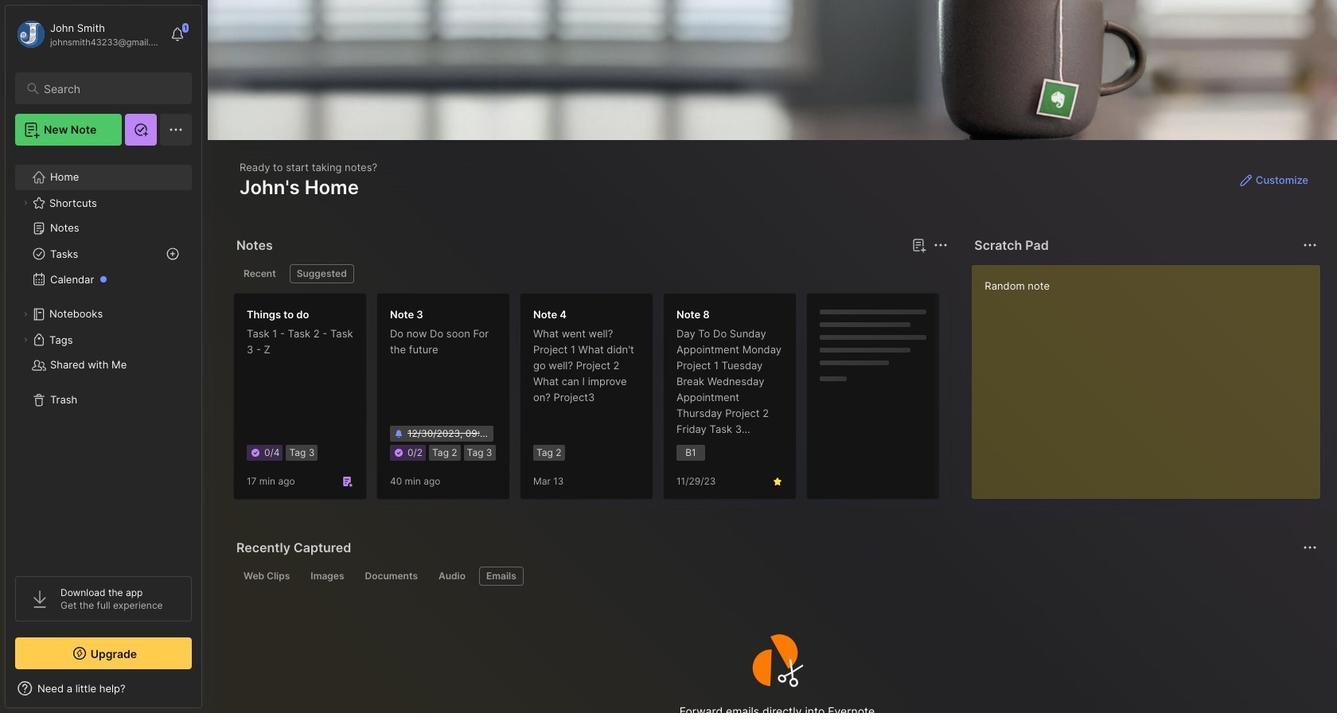 Task type: locate. For each thing, give the bounding box(es) containing it.
row group
[[233, 293, 1338, 510]]

0 vertical spatial tab list
[[237, 264, 946, 284]]

More actions field
[[930, 234, 953, 256], [1300, 234, 1322, 256]]

Start writing… text field
[[985, 265, 1320, 487]]

None search field
[[44, 79, 178, 98]]

tab list
[[237, 264, 946, 284], [237, 567, 1316, 586]]

1 tab list from the top
[[237, 264, 946, 284]]

tree
[[6, 155, 201, 562]]

1 vertical spatial tab list
[[237, 567, 1316, 586]]

1 horizontal spatial more actions field
[[1300, 234, 1322, 256]]

none search field inside main element
[[44, 79, 178, 98]]

2 tab list from the top
[[237, 567, 1316, 586]]

more actions image
[[1301, 236, 1320, 255]]

tab
[[237, 264, 283, 284], [290, 264, 354, 284], [237, 567, 297, 586], [304, 567, 352, 586], [358, 567, 425, 586], [432, 567, 473, 586], [479, 567, 524, 586]]

2 more actions field from the left
[[1300, 234, 1322, 256]]

more actions image
[[932, 236, 951, 255]]

0 horizontal spatial more actions field
[[930, 234, 953, 256]]



Task type: vqa. For each thing, say whether or not it's contained in the screenshot.
Shared with Me
no



Task type: describe. For each thing, give the bounding box(es) containing it.
tree inside main element
[[6, 155, 201, 562]]

main element
[[0, 0, 207, 714]]

Account field
[[15, 18, 162, 50]]

Search text field
[[44, 81, 178, 96]]

1 more actions field from the left
[[930, 234, 953, 256]]

click to collapse image
[[201, 684, 213, 703]]

expand notebooks image
[[21, 310, 30, 319]]

WHAT'S NEW field
[[6, 676, 201, 702]]

expand tags image
[[21, 335, 30, 345]]



